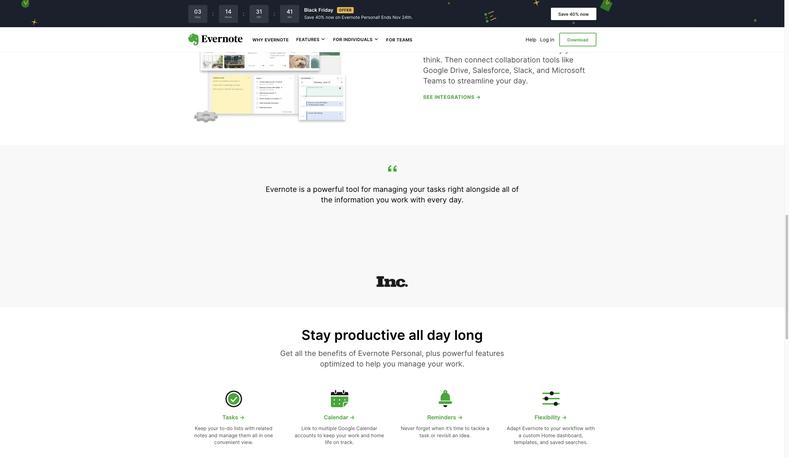 Task type: locate. For each thing, give the bounding box(es) containing it.
to-
[[220, 426, 227, 432]]

1 horizontal spatial the
[[321, 196, 333, 204]]

calendar
[[324, 415, 349, 421], [357, 426, 378, 432]]

help link
[[526, 37, 537, 43]]

google inside the link to multiple google calendar accounts to keep your work and home life on track.
[[339, 426, 355, 432]]

0 horizontal spatial teams
[[397, 37, 413, 42]]

searches.
[[566, 440, 588, 446]]

to right link
[[313, 426, 317, 432]]

0 vertical spatial google
[[424, 66, 449, 75]]

with left every
[[411, 196, 426, 204]]

→ for reminders →
[[458, 415, 463, 421]]

evernote inside adapt evernote to your workflow with a custom home dashboard, templates, and saved searches.
[[523, 426, 544, 432]]

save down black
[[304, 15, 314, 20]]

in inside keep your to-do lists with related notes and manage them all in one convenient view.
[[259, 433, 263, 439]]

when
[[432, 426, 445, 432]]

1 horizontal spatial work
[[391, 196, 409, 204]]

to up idea.
[[465, 426, 470, 432]]

1 vertical spatial on
[[334, 440, 339, 446]]

41 sec
[[287, 8, 293, 19]]

tasks →
[[223, 415, 245, 421]]

1 horizontal spatial a
[[487, 426, 490, 432]]

0 horizontal spatial 40%
[[316, 15, 325, 20]]

on inside the link to multiple google calendar accounts to keep your work and home life on track.
[[334, 440, 339, 446]]

1 horizontal spatial with
[[411, 196, 426, 204]]

1 horizontal spatial calendar
[[357, 426, 378, 432]]

save up download link
[[559, 11, 569, 17]]

to down flexibility
[[545, 426, 550, 432]]

life
[[325, 440, 332, 446]]

2 vertical spatial you
[[383, 360, 396, 369]]

manage down personal,
[[398, 360, 426, 369]]

tasks
[[223, 415, 238, 421]]

0 horizontal spatial powerful
[[313, 185, 344, 194]]

now
[[581, 11, 589, 17], [326, 15, 334, 20]]

your inside get all the benefits of evernote personal, plus powerful features optimized to help you manage your work.
[[428, 360, 444, 369]]

1 vertical spatial work
[[348, 433, 360, 439]]

14
[[225, 8, 232, 15]]

work down managing
[[391, 196, 409, 204]]

you up like
[[566, 45, 579, 54]]

on right life
[[334, 440, 339, 446]]

to inside never forget when it's time to tackle a task or revisit an idea.
[[465, 426, 470, 432]]

with up 'them'
[[245, 426, 255, 432]]

2 vertical spatial the
[[305, 349, 316, 358]]

calendar → link
[[295, 414, 385, 422]]

home up saved
[[542, 433, 556, 439]]

your
[[550, 35, 566, 44], [496, 76, 512, 85], [410, 185, 425, 194], [428, 360, 444, 369], [208, 426, 219, 432], [551, 426, 561, 432], [337, 433, 347, 439]]

your up the "track."
[[337, 433, 347, 439]]

→ inside "link"
[[562, 415, 568, 421]]

on down "offer"
[[336, 15, 341, 20]]

day. down slack,
[[514, 76, 529, 85]]

and left saved
[[540, 440, 549, 446]]

calendar inside the link to multiple google calendar accounts to keep your work and home life on track.
[[357, 426, 378, 432]]

0 vertical spatial manage
[[398, 360, 426, 369]]

the down stay
[[305, 349, 316, 358]]

→ up the link to multiple google calendar accounts to keep your work and home life on track.
[[350, 415, 355, 421]]

1 vertical spatial google
[[339, 426, 355, 432]]

0 horizontal spatial work
[[348, 433, 360, 439]]

1 horizontal spatial home
[[568, 35, 589, 44]]

0 vertical spatial a
[[307, 185, 311, 194]]

0 horizontal spatial :
[[212, 11, 214, 17]]

with inside adapt evernote to your workflow with a custom home dashboard, templates, and saved searches.
[[585, 426, 595, 432]]

manage inside keep your to-do lists with related notes and manage them all in one convenient view.
[[219, 433, 238, 439]]

multiple
[[319, 426, 337, 432]]

1 vertical spatial day.
[[449, 196, 464, 204]]

and inside keep your to-do lists with related notes and manage them all in one convenient view.
[[209, 433, 218, 439]]

: left 31 min
[[243, 11, 245, 17]]

1 vertical spatial you
[[377, 196, 389, 204]]

: left 41 sec
[[274, 11, 275, 17]]

0 vertical spatial teams
[[397, 37, 413, 42]]

0 vertical spatial workflow
[[442, 35, 473, 44]]

features
[[476, 349, 505, 358]]

0 horizontal spatial the
[[305, 349, 316, 358]]

powerful up the work.
[[443, 349, 474, 358]]

teams inside 'link'
[[397, 37, 413, 42]]

work up the "track."
[[348, 433, 360, 439]]

1 horizontal spatial 40%
[[570, 11, 580, 17]]

→
[[476, 94, 481, 100], [240, 415, 245, 421], [350, 415, 355, 421], [458, 415, 463, 421], [562, 415, 568, 421]]

notes
[[194, 433, 208, 439]]

work
[[391, 196, 409, 204], [348, 433, 360, 439]]

now for save 40% now on evernote personal! ends nov 24th.
[[326, 15, 334, 20]]

2 horizontal spatial the
[[536, 45, 547, 54]]

to left keep
[[318, 433, 322, 439]]

to left make
[[463, 45, 470, 54]]

→ right flexibility
[[562, 415, 568, 421]]

yours
[[507, 15, 537, 29]]

0 vertical spatial of
[[512, 185, 519, 194]]

customize
[[511, 35, 548, 44]]

save inside "link"
[[559, 11, 569, 17]]

google down 'think.'
[[424, 66, 449, 75]]

connect
[[465, 56, 493, 64]]

→ for flexibility →
[[562, 415, 568, 421]]

1 horizontal spatial of
[[512, 185, 519, 194]]

40% inside save 40% now "link"
[[570, 11, 580, 17]]

0 horizontal spatial save
[[304, 15, 314, 20]]

all right get
[[295, 349, 303, 358]]

0 horizontal spatial with
[[245, 426, 255, 432]]

calendar up multiple
[[324, 415, 349, 421]]

workflow up dashboard
[[442, 35, 473, 44]]

all inside evernote is a powerful tool for managing your tasks right alongside all of the information you work with every day.
[[502, 185, 510, 194]]

for inside 'link'
[[387, 37, 396, 42]]

now inside "link"
[[581, 11, 589, 17]]

keep
[[195, 426, 207, 432]]

now up download link
[[581, 11, 589, 17]]

evernote is a powerful tool for managing your tasks right alongside all of the information you work with every day.
[[266, 185, 519, 204]]

1 vertical spatial calendar
[[357, 426, 378, 432]]

1 vertical spatial home
[[542, 433, 556, 439]]

the left information
[[321, 196, 333, 204]]

your inside adapt evernote to your workflow with a custom home dashboard, templates, and saved searches.
[[551, 426, 561, 432]]

40% down black friday
[[316, 15, 325, 20]]

0 vertical spatial is
[[476, 35, 481, 44]]

you right help
[[383, 360, 396, 369]]

2 horizontal spatial a
[[519, 433, 522, 439]]

reminders →
[[428, 415, 463, 421]]

0 horizontal spatial for
[[333, 37, 343, 42]]

→ up time
[[458, 415, 463, 421]]

home
[[568, 35, 589, 44], [542, 433, 556, 439]]

is inside evernote is a powerful tool for managing your tasks right alongside all of the information you work with every day.
[[299, 185, 305, 194]]

features
[[297, 37, 320, 42]]

for down ends at the left
[[387, 37, 396, 42]]

manage
[[398, 360, 426, 369], [219, 433, 238, 439]]

03
[[194, 8, 202, 15]]

with up searches.
[[585, 426, 595, 432]]

with inside keep your to-do lists with related notes and manage them all in one convenient view.
[[245, 426, 255, 432]]

you inside the your workflow is unique. customize your home dashboard to make evernote fit the way you think. then connect collaboration tools like google drive, salesforce, slack, and microsoft teams to streamline your day.
[[566, 45, 579, 54]]

individuals
[[344, 37, 373, 42]]

and right notes
[[209, 433, 218, 439]]

manage up "convenient"
[[219, 433, 238, 439]]

0 horizontal spatial workflow
[[442, 35, 473, 44]]

0 vertical spatial powerful
[[313, 185, 344, 194]]

2 horizontal spatial :
[[274, 11, 275, 17]]

0 horizontal spatial of
[[349, 349, 356, 358]]

2 : from the left
[[243, 11, 245, 17]]

0 vertical spatial home
[[568, 35, 589, 44]]

with for tasks →
[[245, 426, 255, 432]]

for inside button
[[333, 37, 343, 42]]

40%
[[570, 11, 580, 17], [316, 15, 325, 20]]

1 vertical spatial the
[[321, 196, 333, 204]]

0 vertical spatial you
[[566, 45, 579, 54]]

flexibility →
[[535, 415, 568, 421]]

1 horizontal spatial :
[[243, 11, 245, 17]]

tool
[[346, 185, 360, 194]]

teams up see
[[424, 76, 447, 85]]

adapt
[[507, 426, 521, 432]]

0 vertical spatial in
[[551, 37, 555, 43]]

1 horizontal spatial google
[[424, 66, 449, 75]]

1 vertical spatial a
[[487, 426, 490, 432]]

help
[[366, 360, 381, 369]]

never
[[401, 426, 415, 432]]

for individuals button
[[333, 37, 379, 43]]

all right 'them'
[[253, 433, 258, 439]]

0 horizontal spatial manage
[[219, 433, 238, 439]]

log in
[[541, 37, 555, 43]]

workflow inside the your workflow is unique. customize your home dashboard to make evernote fit the way you think. then connect collaboration tools like google drive, salesforce, slack, and microsoft teams to streamline your day.
[[442, 35, 473, 44]]

powerful inside get all the benefits of evernote personal, plus powerful features optimized to help you manage your work.
[[443, 349, 474, 358]]

day. down right
[[449, 196, 464, 204]]

0 horizontal spatial day.
[[449, 196, 464, 204]]

all
[[502, 185, 510, 194], [409, 327, 424, 344], [295, 349, 303, 358], [253, 433, 258, 439]]

alongside
[[466, 185, 500, 194]]

do
[[227, 426, 233, 432]]

0 vertical spatial the
[[536, 45, 547, 54]]

0 horizontal spatial is
[[299, 185, 305, 194]]

1 horizontal spatial workflow
[[563, 426, 584, 432]]

now down friday
[[326, 15, 334, 20]]

1 horizontal spatial now
[[581, 11, 589, 17]]

1 vertical spatial manage
[[219, 433, 238, 439]]

1 horizontal spatial save
[[559, 11, 569, 17]]

0 horizontal spatial now
[[326, 15, 334, 20]]

to left help
[[357, 360, 364, 369]]

save 40% now on evernote personal! ends nov 24th.
[[304, 15, 413, 20]]

make evernote yours
[[424, 15, 537, 29]]

1 vertical spatial powerful
[[443, 349, 474, 358]]

in down related at bottom left
[[259, 433, 263, 439]]

idea.
[[460, 433, 471, 439]]

your down plus
[[428, 360, 444, 369]]

work.
[[446, 360, 465, 369]]

save
[[559, 11, 569, 17], [304, 15, 314, 20]]

all right alongside
[[502, 185, 510, 194]]

your inside evernote is a powerful tool for managing your tasks right alongside all of the information you work with every day.
[[410, 185, 425, 194]]

the down log
[[536, 45, 547, 54]]

→ down streamline
[[476, 94, 481, 100]]

the inside get all the benefits of evernote personal, plus powerful features optimized to help you manage your work.
[[305, 349, 316, 358]]

get all the benefits of evernote personal, plus powerful features optimized to help you manage your work.
[[281, 349, 505, 369]]

and left home at the bottom left
[[361, 433, 370, 439]]

0 horizontal spatial a
[[307, 185, 311, 194]]

your inside the link to multiple google calendar accounts to keep your work and home life on track.
[[337, 433, 347, 439]]

for for for teams
[[387, 37, 396, 42]]

nov
[[393, 15, 401, 20]]

1 horizontal spatial for
[[387, 37, 396, 42]]

evernote
[[342, 15, 360, 20], [456, 15, 504, 29], [265, 37, 289, 42], [493, 45, 525, 54], [266, 185, 297, 194], [358, 349, 390, 358], [523, 426, 544, 432]]

to down drive,
[[449, 76, 456, 85]]

: left 14 hours
[[212, 11, 214, 17]]

powerful
[[313, 185, 344, 194], [443, 349, 474, 358]]

on
[[336, 15, 341, 20], [334, 440, 339, 446]]

41
[[287, 8, 293, 15]]

your left tasks
[[410, 185, 425, 194]]

1 vertical spatial of
[[349, 349, 356, 358]]

0 vertical spatial work
[[391, 196, 409, 204]]

benefits
[[319, 349, 347, 358]]

friday
[[319, 7, 334, 13]]

1 vertical spatial is
[[299, 185, 305, 194]]

1 vertical spatial in
[[259, 433, 263, 439]]

streamline
[[458, 76, 494, 85]]

home up like
[[568, 35, 589, 44]]

1 horizontal spatial teams
[[424, 76, 447, 85]]

teams
[[397, 37, 413, 42], [424, 76, 447, 85]]

evernote integrations showcase image
[[188, 17, 349, 124]]

0 horizontal spatial in
[[259, 433, 263, 439]]

0 vertical spatial day.
[[514, 76, 529, 85]]

of inside get all the benefits of evernote personal, plus powerful features optimized to help you manage your work.
[[349, 349, 356, 358]]

1 horizontal spatial is
[[476, 35, 481, 44]]

saved
[[551, 440, 564, 446]]

of
[[512, 185, 519, 194], [349, 349, 356, 358]]

google down calendar → link at left
[[339, 426, 355, 432]]

settings icon image
[[541, 389, 561, 409]]

track.
[[341, 440, 354, 446]]

40% up download link
[[570, 11, 580, 17]]

your down flexibility → "link"
[[551, 426, 561, 432]]

all up personal,
[[409, 327, 424, 344]]

all inside keep your to-do lists with related notes and manage them all in one convenient view.
[[253, 433, 258, 439]]

teams down 24th.
[[397, 37, 413, 42]]

0 horizontal spatial google
[[339, 426, 355, 432]]

for left individuals
[[333, 37, 343, 42]]

1 vertical spatial workflow
[[563, 426, 584, 432]]

work inside evernote is a powerful tool for managing your tasks right alongside all of the information you work with every day.
[[391, 196, 409, 204]]

0 vertical spatial on
[[336, 15, 341, 20]]

0 horizontal spatial calendar
[[324, 415, 349, 421]]

and down "tools"
[[537, 66, 550, 75]]

for for for individuals
[[333, 37, 343, 42]]

your left to-
[[208, 426, 219, 432]]

in right log
[[551, 37, 555, 43]]

0 horizontal spatial home
[[542, 433, 556, 439]]

accounts
[[295, 433, 316, 439]]

evernote inside get all the benefits of evernote personal, plus powerful features optimized to help you manage your work.
[[358, 349, 390, 358]]

1 horizontal spatial day.
[[514, 76, 529, 85]]

black friday
[[304, 7, 334, 13]]

you down managing
[[377, 196, 389, 204]]

lists
[[234, 426, 244, 432]]

1 vertical spatial teams
[[424, 76, 447, 85]]

→ up lists at the bottom left of page
[[240, 415, 245, 421]]

2 horizontal spatial with
[[585, 426, 595, 432]]

workflow up dashboard,
[[563, 426, 584, 432]]

evernote inside the your workflow is unique. customize your home dashboard to make evernote fit the way you think. then connect collaboration tools like google drive, salesforce, slack, and microsoft teams to streamline your day.
[[493, 45, 525, 54]]

1 horizontal spatial manage
[[398, 360, 426, 369]]

is inside the your workflow is unique. customize your home dashboard to make evernote fit the way you think. then connect collaboration tools like google drive, salesforce, slack, and microsoft teams to streamline your day.
[[476, 35, 481, 44]]

2 vertical spatial a
[[519, 433, 522, 439]]

right
[[448, 185, 464, 194]]

calendar up home at the bottom left
[[357, 426, 378, 432]]

→ inside 'link'
[[458, 415, 463, 421]]

with for flexibility →
[[585, 426, 595, 432]]

custom
[[523, 433, 541, 439]]

powerful left tool
[[313, 185, 344, 194]]

1 horizontal spatial powerful
[[443, 349, 474, 358]]

save for save 40% now
[[559, 11, 569, 17]]

a inside evernote is a powerful tool for managing your tasks right alongside all of the information you work with every day.
[[307, 185, 311, 194]]

help
[[526, 37, 537, 43]]

see integrations →
[[424, 94, 481, 100]]



Task type: vqa. For each thing, say whether or not it's contained in the screenshot.
the rightmost the &
no



Task type: describe. For each thing, give the bounding box(es) containing it.
personal!
[[361, 15, 380, 20]]

long
[[455, 327, 483, 344]]

min
[[257, 16, 261, 19]]

ends
[[382, 15, 392, 20]]

revisit
[[437, 433, 451, 439]]

home inside the your workflow is unique. customize your home dashboard to make evernote fit the way you think. then connect collaboration tools like google drive, salesforce, slack, and microsoft teams to streamline your day.
[[568, 35, 589, 44]]

→ for calendar →
[[350, 415, 355, 421]]

of inside evernote is a powerful tool for managing your tasks right alongside all of the information you work with every day.
[[512, 185, 519, 194]]

calendar →
[[324, 415, 355, 421]]

the inside the your workflow is unique. customize your home dashboard to make evernote fit the way you think. then connect collaboration tools like google drive, salesforce, slack, and microsoft teams to streamline your day.
[[536, 45, 547, 54]]

40% for save 40% now
[[570, 11, 580, 17]]

24th.
[[402, 15, 413, 20]]

download
[[568, 37, 589, 42]]

home inside adapt evernote to your workflow with a custom home dashboard, templates, and saved searches.
[[542, 433, 556, 439]]

0 vertical spatial calendar
[[324, 415, 349, 421]]

every
[[428, 196, 447, 204]]

adapt evernote to your workflow with a custom home dashboard, templates, and saved searches.
[[507, 426, 595, 446]]

40% for save 40% now on evernote personal! ends nov 24th.
[[316, 15, 325, 20]]

then
[[445, 56, 463, 64]]

with inside evernote is a powerful tool for managing your tasks right alongside all of the information you work with every day.
[[411, 196, 426, 204]]

microsoft
[[552, 66, 586, 75]]

view.
[[241, 440, 253, 446]]

now for save 40% now
[[581, 11, 589, 17]]

manage inside get all the benefits of evernote personal, plus powerful features optimized to help you manage your work.
[[398, 360, 426, 369]]

get
[[281, 349, 293, 358]]

why evernote
[[253, 37, 289, 42]]

31
[[256, 8, 262, 15]]

a inside adapt evernote to your workflow with a custom home dashboard, templates, and saved searches.
[[519, 433, 522, 439]]

work inside the link to multiple google calendar accounts to keep your work and home life on track.
[[348, 433, 360, 439]]

google inside the your workflow is unique. customize your home dashboard to make evernote fit the way you think. then connect collaboration tools like google drive, salesforce, slack, and microsoft teams to streamline your day.
[[424, 66, 449, 75]]

your up way
[[550, 35, 566, 44]]

tasks → link
[[189, 414, 279, 422]]

dashboard,
[[557, 433, 584, 439]]

reminders → link
[[401, 414, 490, 422]]

and inside adapt evernote to your workflow with a custom home dashboard, templates, and saved searches.
[[540, 440, 549, 446]]

save 40% now
[[559, 11, 589, 17]]

your
[[424, 35, 439, 44]]

convenient
[[214, 440, 240, 446]]

personal,
[[392, 349, 424, 358]]

optimized
[[320, 360, 355, 369]]

→ for tasks →
[[240, 415, 245, 421]]

day. inside the your workflow is unique. customize your home dashboard to make evernote fit the way you think. then connect collaboration tools like google drive, salesforce, slack, and microsoft teams to streamline your day.
[[514, 76, 529, 85]]

a inside never forget when it's time to tackle a task or revisit an idea.
[[487, 426, 490, 432]]

or
[[431, 433, 436, 439]]

to inside get all the benefits of evernote personal, plus powerful features optimized to help you manage your work.
[[357, 360, 364, 369]]

tasks
[[427, 185, 446, 194]]

never forget when it's time to tackle a task or revisit an idea.
[[401, 426, 490, 439]]

evernote logo image
[[188, 33, 243, 46]]

you inside get all the benefits of evernote personal, plus powerful features optimized to help you manage your work.
[[383, 360, 396, 369]]

home
[[371, 433, 384, 439]]

productive
[[335, 327, 406, 344]]

and inside the your workflow is unique. customize your home dashboard to make evernote fit the way you think. then connect collaboration tools like google drive, salesforce, slack, and microsoft teams to streamline your day.
[[537, 66, 550, 75]]

offer
[[339, 8, 352, 12]]

1 : from the left
[[212, 11, 214, 17]]

keep
[[324, 433, 335, 439]]

teams inside the your workflow is unique. customize your home dashboard to make evernote fit the way you think. then connect collaboration tools like google drive, salesforce, slack, and microsoft teams to streamline your day.
[[424, 76, 447, 85]]

powerful inside evernote is a powerful tool for managing your tasks right alongside all of the information you work with every day.
[[313, 185, 344, 194]]

evernote inside evernote is a powerful tool for managing your tasks right alongside all of the information you work with every day.
[[266, 185, 297, 194]]

your inside keep your to-do lists with related notes and manage them all in one convenient view.
[[208, 426, 219, 432]]

flexibility
[[535, 415, 561, 421]]

related
[[256, 426, 273, 432]]

features button
[[297, 37, 326, 43]]

for individuals
[[333, 37, 373, 42]]

plus
[[426, 349, 441, 358]]

workflow inside adapt evernote to your workflow with a custom home dashboard, templates, and saved searches.
[[563, 426, 584, 432]]

checkmark icon image
[[224, 389, 244, 409]]

see integrations → link
[[424, 94, 481, 100]]

for teams link
[[387, 37, 413, 43]]

and inside the link to multiple google calendar accounts to keep your work and home life on track.
[[361, 433, 370, 439]]

the inside evernote is a powerful tool for managing your tasks right alongside all of the information you work with every day.
[[321, 196, 333, 204]]

make
[[424, 15, 453, 29]]

make
[[472, 45, 491, 54]]

1 horizontal spatial in
[[551, 37, 555, 43]]

days
[[195, 16, 201, 19]]

stay
[[302, 327, 331, 344]]

3 : from the left
[[274, 11, 275, 17]]

task
[[420, 433, 430, 439]]

tools
[[543, 56, 560, 64]]

link
[[302, 426, 311, 432]]

why
[[253, 37, 264, 42]]

like
[[562, 56, 574, 64]]

sec
[[288, 16, 292, 19]]

flexibility → link
[[507, 414, 596, 422]]

hours
[[225, 16, 232, 19]]

download link
[[560, 33, 597, 46]]

31 min
[[256, 8, 262, 19]]

one
[[265, 433, 273, 439]]

inc magazine logo image
[[377, 277, 408, 288]]

managing
[[373, 185, 408, 194]]

keep your to-do lists with related notes and manage them all in one convenient view.
[[194, 426, 273, 446]]

all inside get all the benefits of evernote personal, plus powerful features optimized to help you manage your work.
[[295, 349, 303, 358]]

bell icon image
[[436, 389, 455, 409]]

log
[[541, 37, 549, 43]]

14 hours
[[225, 8, 232, 19]]

log in link
[[541, 37, 555, 43]]

why evernote link
[[253, 37, 289, 43]]

you inside evernote is a powerful tool for managing your tasks right alongside all of the information you work with every day.
[[377, 196, 389, 204]]

it's
[[446, 426, 452, 432]]

calendar icon image
[[330, 389, 350, 409]]

03 days
[[194, 8, 202, 19]]

dashboard
[[424, 45, 461, 54]]

save for save 40% now on evernote personal! ends nov 24th.
[[304, 15, 314, 20]]

day. inside evernote is a powerful tool for managing your tasks right alongside all of the information you work with every day.
[[449, 196, 464, 204]]

your workflow is unique. customize your home dashboard to make evernote fit the way you think. then connect collaboration tools like google drive, salesforce, slack, and microsoft teams to streamline your day.
[[424, 35, 589, 85]]

to inside adapt evernote to your workflow with a custom home dashboard, templates, and saved searches.
[[545, 426, 550, 432]]

them
[[239, 433, 251, 439]]

see
[[424, 94, 434, 100]]

information
[[335, 196, 375, 204]]

drive,
[[451, 66, 471, 75]]

save 40% now link
[[551, 8, 597, 20]]

your down salesforce,
[[496, 76, 512, 85]]



